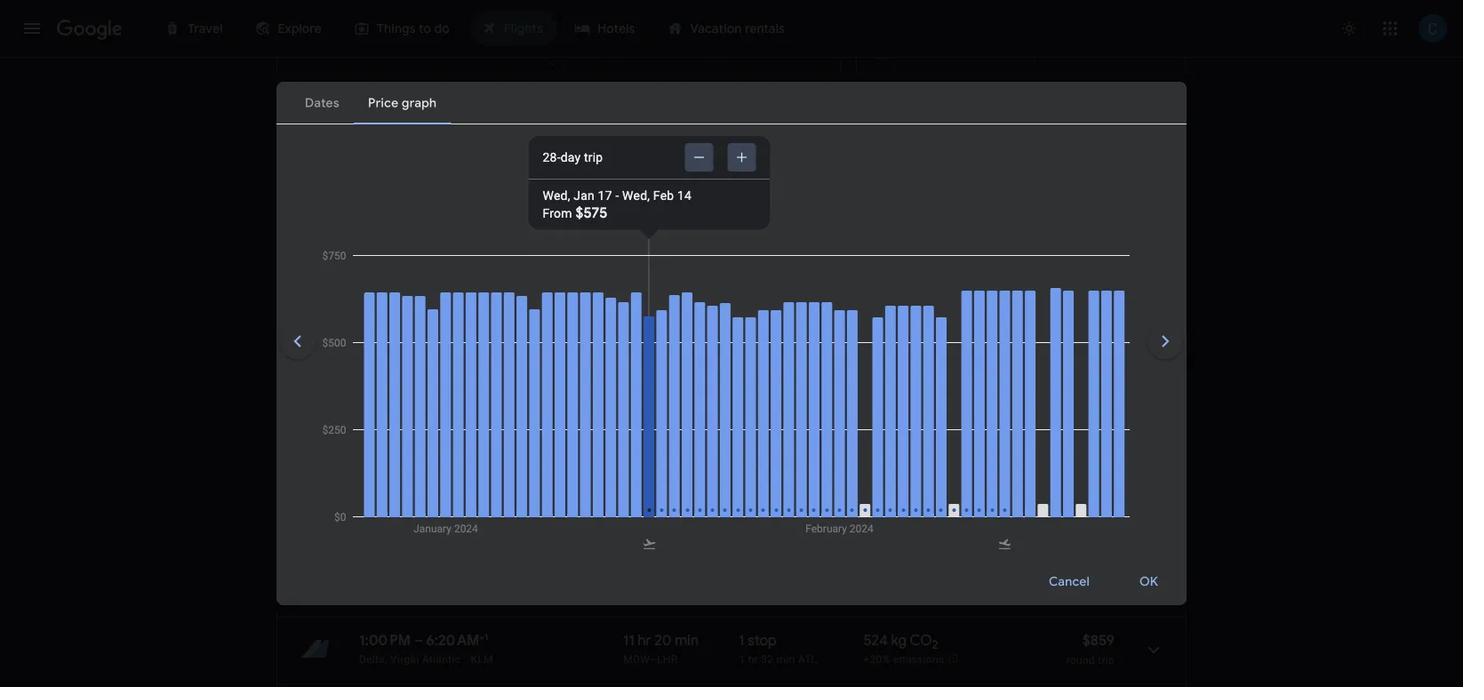 Task type: locate. For each thing, give the bounding box(es) containing it.
co for 524
[[910, 632, 933, 650]]

+ inside 1:40 pm – 6:50 am + 1
[[479, 437, 484, 448]]

2 wed, from the left
[[623, 188, 650, 203]]

trip down $845 text field
[[1099, 309, 1115, 321]]

lhr for 20
[[657, 654, 678, 666]]

all filters (5) button
[[277, 82, 396, 111]]

28-day trip for $575
[[543, 150, 603, 165]]

2 inside 1 stop 2 hr 28 min dtw
[[739, 459, 746, 471]]

1 horizontal spatial fri,
[[726, 177, 743, 192]]

lhr inside 7 hr 40 min ord – lhr
[[653, 308, 673, 320]]

$859 for 524
[[1083, 632, 1115, 650]]

0 vertical spatial flights
[[403, 214, 455, 237]]

0 vertical spatial $859 round trip
[[1067, 437, 1115, 472]]

2 11 from the top
[[624, 632, 635, 650]]

0 vertical spatial atlantic
[[455, 459, 493, 471]]

trip inside $818 round trip
[[1099, 588, 1115, 600]]

1 right 6:50 am
[[484, 437, 488, 448]]

– up delta, virgin atlantic
[[414, 632, 423, 650]]

departing for best
[[318, 214, 399, 237]]

2 inside avoids as much co 2 as 2,131 trees absorb in a day
[[460, 330, 465, 341]]

3 round from the top
[[1067, 460, 1096, 472]]

bag inside 1 carry-on bag popup button
[[466, 88, 489, 105]]

1 stop flight. element for 11 hr 20 min
[[739, 632, 777, 653]]

Departure time: 1:00 PM. text field
[[359, 632, 411, 650]]

$859 round trip down $849 round trip
[[1067, 437, 1115, 472]]

american, british airways
[[359, 392, 487, 405]]

min right 40
[[673, 286, 697, 304]]

0 horizontal spatial bag
[[466, 88, 489, 105]]

lhr inside 9 hr 49 min ord – lhr
[[653, 392, 673, 405]]

all
[[310, 88, 325, 105]]

kg up +41% emissions
[[888, 437, 904, 455]]

28
[[761, 459, 774, 471]]

from inside fri, jan 26 - fri, feb 23 from $593
[[657, 196, 686, 210]]

fri, right 26
[[726, 177, 743, 192]]

stop inside 1 stop 1 hr 32 min atl
[[748, 632, 777, 650]]

lhr for 40
[[653, 308, 673, 320]]

0 vertical spatial iberia,
[[497, 308, 527, 320]]

kg inside 524 kg co 2
[[892, 632, 907, 650]]

round inside $849 round trip
[[1067, 393, 1096, 406]]

kg up +20% emissions
[[892, 632, 907, 650]]

1 vertical spatial departing
[[330, 518, 412, 540]]

1 stop flight. element
[[739, 370, 777, 391], [739, 437, 777, 458], [739, 632, 777, 653]]

1 11 from the top
[[624, 437, 635, 455]]

0 horizontal spatial day
[[561, 150, 581, 165]]

clear price image
[[690, 75, 733, 118]]

flights for other departing flights
[[415, 518, 467, 540]]

2 and from the left
[[832, 241, 851, 253]]

1 horizontal spatial day
[[602, 326, 620, 339]]

0 horizontal spatial jan
[[574, 188, 595, 203]]

co inside 618 kg co 2
[[907, 437, 929, 455]]

2:41 pm
[[359, 370, 408, 389]]

min inside 11 hr 10 min mdw – lhr
[[673, 437, 697, 455]]

9
[[624, 370, 632, 389]]

- inside fri, jan 26 - fri, feb 23 from $593
[[719, 177, 723, 192]]

0 horizontal spatial feb
[[654, 188, 674, 203]]

main content
[[277, 154, 1187, 687]]

11 left 20
[[624, 632, 635, 650]]

lhr down "49"
[[653, 392, 673, 405]]

1 vertical spatial 11
[[624, 632, 635, 650]]

2 inside 403 kg co 2
[[934, 291, 940, 307]]

hr for 11 hr 10 min
[[638, 437, 652, 455]]

1 inside 1 carry-on bag popup button
[[403, 88, 408, 105]]

departing
[[318, 214, 399, 237], [330, 518, 412, 540]]

wed, jan 17 - wed, feb 14 from $575
[[543, 188, 692, 222]]

leaves o'hare international airport at 9:00 am on tuesday, november 21 and arrives at heathrow airport at 10:40 pm on tuesday, november 21. element
[[359, 286, 490, 304]]

passenger assistance button
[[956, 241, 1065, 253]]

1 as from the left
[[400, 326, 412, 339]]

 image
[[497, 459, 500, 471]]

min for 7 hr 40 min
[[673, 286, 697, 304]]

11 inside 11 hr 10 min mdw – lhr
[[624, 437, 635, 455]]

carry-
[[411, 88, 448, 105]]

2 $859 round trip from the top
[[1067, 632, 1115, 667]]

1 carry-on bag
[[403, 88, 489, 105]]

1 horizontal spatial 28-day trip
[[657, 145, 717, 159]]

on left clear bags image
[[448, 88, 463, 105]]

0 horizontal spatial and
[[393, 241, 411, 253]]

emissions
[[885, 308, 936, 321], [894, 392, 945, 404], [894, 459, 945, 471], [894, 653, 945, 666]]

2 down airways,
[[460, 330, 465, 341]]

on for based
[[350, 241, 362, 253]]

1 vertical spatial ord
[[624, 392, 645, 405]]

jan for $593
[[677, 177, 698, 192]]

2 inside 543 kg co 2
[[933, 376, 939, 391]]

in
[[581, 326, 590, 339]]

bag right carry-
[[466, 88, 489, 105]]

+ inside 2:41 pm – 6:30 am + 1
[[477, 370, 482, 382]]

$575
[[576, 204, 608, 222]]

1 stop flight. element up 28
[[739, 437, 777, 458]]

1 vertical spatial iberia,
[[497, 392, 527, 405]]

round down $845
[[1067, 309, 1096, 321]]

trip for $818 text box
[[1099, 588, 1115, 600]]

feb for $593
[[746, 177, 767, 192]]

2 left 28
[[739, 459, 746, 471]]

leaves chicago midway international airport at 1:00 pm on tuesday, november 21 and arrives at heathrow airport at 6:20 am on wednesday, november 22. element
[[359, 632, 488, 650]]

2 round from the top
[[1067, 393, 1096, 406]]

11
[[624, 437, 635, 455], [624, 632, 635, 650]]

$818
[[1085, 565, 1115, 583]]

mdw for 11 hr 20 min
[[624, 654, 650, 666]]

emissions down 543 kg co 2 in the right bottom of the page
[[894, 392, 945, 404]]

0 vertical spatial stop
[[748, 370, 777, 389]]

feb left 14
[[654, 188, 674, 203]]

40
[[652, 286, 669, 304]]

1 round from the top
[[1067, 309, 1096, 321]]

1 stop 59 min phl
[[739, 370, 797, 405]]

1 horizontal spatial delta
[[635, 459, 661, 471]]

859 US dollars text field
[[1083, 437, 1115, 455]]

524 kg co 2
[[864, 632, 939, 653]]

fri, jan 26 - fri, feb 23 from $593
[[657, 177, 785, 212]]

round inside $845 round trip
[[1067, 309, 1096, 321]]

from inside the wed, jan 17 - wed, feb 14 from $575
[[543, 206, 573, 221]]

– down the 10
[[650, 459, 657, 471]]

7
[[624, 286, 631, 304]]

$859 round trip down $818 round trip
[[1067, 632, 1115, 667]]

min inside 11 hr 20 min mdw – lhr
[[675, 632, 699, 650]]

min inside 9 hr 49 min ord – lhr
[[672, 370, 696, 389]]

0 vertical spatial on
[[448, 88, 463, 105]]

on inside main content
[[350, 241, 362, 253]]

trees
[[515, 326, 540, 339]]

and right the charges
[[832, 241, 851, 253]]

feb inside the wed, jan 17 - wed, feb 14 from $575
[[654, 188, 674, 203]]

adult.
[[714, 241, 742, 253]]

1:40 pm
[[359, 437, 410, 455]]

round down 859 us dollars text field at the bottom of the page
[[1067, 460, 1096, 472]]

0 horizontal spatial fees
[[663, 241, 684, 253]]

and right price
[[393, 241, 411, 253]]

1 horizontal spatial as
[[468, 326, 480, 339]]

lhr down 20
[[657, 654, 678, 666]]

flights down klm, virgin atlantic
[[415, 518, 467, 540]]

hr
[[635, 286, 648, 304], [635, 370, 649, 389], [638, 437, 652, 455], [749, 459, 759, 471], [638, 632, 652, 650], [749, 654, 759, 666]]

+ up klm, virgin atlantic
[[479, 437, 484, 448]]

layover (1 of 1) is a 1 hr 32 min layover at hartsfield-jackson atlanta international airport in atlanta. element
[[739, 653, 855, 667]]

1 and from the left
[[393, 241, 411, 253]]

trip inside $845 round trip
[[1099, 309, 1115, 321]]

0 vertical spatial finnair
[[530, 308, 564, 320]]

ord inside 9 hr 49 min ord – lhr
[[624, 392, 645, 405]]

bag left may
[[854, 241, 872, 253]]

mdw down total duration 11 hr 20 min. element
[[624, 654, 650, 666]]

virgin for delta,
[[390, 654, 419, 666]]

day up 14
[[675, 145, 695, 159]]

28-
[[657, 145, 675, 159], [543, 150, 561, 165]]

day
[[675, 145, 695, 159], [561, 150, 581, 165], [602, 326, 620, 339]]

trip down 859 us dollars text field at the bottom of the page
[[1099, 460, 1115, 472]]

0 vertical spatial ord
[[624, 308, 645, 320]]

2
[[934, 291, 940, 307], [460, 330, 465, 341], [933, 376, 939, 391], [929, 443, 936, 458], [739, 459, 746, 471], [933, 637, 939, 653]]

0 vertical spatial departing
[[318, 214, 399, 237]]

859 US dollars text field
[[1083, 632, 1115, 650]]

trip for 859 us dollars text field at the bottom of the page
[[1099, 460, 1115, 472]]

2 1 stop flight. element from the top
[[739, 437, 777, 458]]

1 $859 round trip from the top
[[1067, 437, 1115, 472]]

1 horizontal spatial bag
[[854, 241, 872, 253]]

delta
[[359, 459, 385, 471], [635, 459, 661, 471]]

co
[[912, 286, 934, 304], [445, 326, 460, 339], [910, 370, 933, 389], [907, 437, 929, 455], [910, 632, 933, 650]]

1 vertical spatial british
[[412, 392, 444, 405]]

stop up the 59
[[748, 370, 777, 389]]

fees left "for"
[[663, 241, 684, 253]]

28- for $593
[[657, 145, 675, 159]]

1 vertical spatial $859
[[1083, 632, 1115, 650]]

delta down 1:40 pm
[[359, 459, 385, 471]]

min for 11 hr 20 min
[[675, 632, 699, 650]]

1 vertical spatial 1 stop flight. element
[[739, 437, 777, 458]]

2 up the +24% emissions
[[933, 376, 939, 391]]

min right 28
[[777, 459, 796, 471]]

finnair down absorb
[[530, 392, 564, 405]]

stop inside 1 stop 59 min phl
[[748, 370, 777, 389]]

hr right 7
[[635, 286, 648, 304]]

feb inside fri, jan 26 - fri, feb 23 from $593
[[746, 177, 767, 192]]

-8% emissions
[[865, 308, 936, 321]]

ord for 7
[[624, 308, 645, 320]]

 image inside main content
[[497, 459, 500, 471]]

None search field
[[277, 0, 1199, 140]]

618
[[864, 437, 885, 455]]

day right "track prices from chicago to london departing 2023-11-21 and returning 2023-12-19" icon
[[561, 150, 581, 165]]

- right 17
[[616, 188, 619, 203]]

flights up convenience
[[403, 214, 455, 237]]

1 horizontal spatial from
[[657, 196, 686, 210]]

from left $593
[[657, 196, 686, 210]]

2 up -8% emissions at the right
[[934, 291, 940, 307]]

hr inside 11 hr 10 min mdw – lhr
[[638, 437, 652, 455]]

stop for 11 hr 10 min
[[748, 437, 777, 455]]

618 kg co 2
[[864, 437, 936, 458]]

1 horizontal spatial jan
[[677, 177, 698, 192]]

- inside the wed, jan 17 - wed, feb 14 from $575
[[616, 188, 619, 203]]

2 up +20% emissions
[[933, 637, 939, 653]]

wed, down dates
[[623, 188, 650, 203]]

required
[[580, 241, 621, 253]]

co inside 543 kg co 2
[[910, 370, 933, 389]]

2 $859 from the top
[[1083, 632, 1115, 650]]

atlantic for klm, virgin atlantic
[[455, 459, 493, 471]]

hr left 28
[[749, 459, 759, 471]]

iberia,
[[497, 308, 527, 320], [497, 392, 527, 405]]

+ up airways
[[477, 370, 482, 382]]

– down "49"
[[645, 392, 653, 405]]

$859 round trip for 618
[[1067, 437, 1115, 472]]

flights
[[403, 214, 455, 237], [415, 518, 467, 540]]

1 delta from the left
[[359, 459, 385, 471]]

jan left 26
[[677, 177, 698, 192]]

11 inside 11 hr 20 min mdw – lhr
[[624, 632, 635, 650]]

swap origin and destination. image
[[549, 40, 570, 61]]

0 horizontal spatial from
[[543, 206, 573, 221]]

airways
[[447, 392, 487, 405]]

0 horizontal spatial on
[[350, 241, 362, 253]]

co right much
[[445, 326, 460, 339]]

round for 849 us dollars text field
[[1067, 393, 1096, 406]]

stop
[[748, 370, 777, 389], [748, 437, 777, 455], [748, 632, 777, 650]]

2 horizontal spatial -
[[865, 308, 868, 321]]

co inside avoids as much co 2 as 2,131 trees absorb in a day
[[445, 326, 460, 339]]

trip down $849
[[1099, 393, 1115, 406]]

1 horizontal spatial -
[[719, 177, 723, 192]]

avoids as much co 2 as 2,131 trees absorb in a day
[[363, 326, 620, 341]]

jan up $575
[[574, 188, 595, 203]]

lhr for 10
[[657, 459, 678, 471]]

departing up ranked based on price and convenience
[[318, 214, 399, 237]]

28- for $575
[[543, 150, 561, 165]]

feb
[[746, 177, 767, 192], [654, 188, 674, 203]]

min right "49"
[[672, 370, 696, 389]]

1 inside 1 stop 2 hr 28 min dtw
[[739, 437, 745, 455]]

sort
[[1113, 239, 1138, 255]]

4 round from the top
[[1067, 588, 1096, 600]]

co inside 403 kg co 2
[[912, 286, 934, 304]]

mdw inside 11 hr 10 min mdw – lhr
[[624, 459, 650, 471]]

2 inside 618 kg co 2
[[929, 443, 936, 458]]

1 stop flight. element up 32
[[739, 632, 777, 653]]

all filters (5)
[[310, 88, 382, 105]]

kg for 403
[[893, 286, 909, 304]]

min for 1 stop
[[755, 392, 773, 405]]

ord inside 7 hr 40 min ord – lhr
[[624, 308, 645, 320]]

stop for 11 hr 20 min
[[748, 632, 777, 650]]

stop inside 1 stop 2 hr 28 min dtw
[[748, 437, 777, 455]]

– down 40
[[645, 308, 653, 320]]

co inside 524 kg co 2
[[910, 632, 933, 650]]

skywest
[[566, 459, 608, 471]]

co up -8% emissions at the right
[[912, 286, 934, 304]]

as down airways,
[[468, 326, 480, 339]]

10:40 pm
[[430, 286, 490, 304]]

hr inside 11 hr 20 min mdw – lhr
[[638, 632, 652, 650]]

0 horizontal spatial virgin
[[390, 654, 419, 666]]

2 for 524
[[933, 637, 939, 653]]

0 vertical spatial bag
[[466, 88, 489, 105]]

1 vertical spatial finnair
[[530, 392, 564, 405]]

kg inside 543 kg co 2
[[892, 370, 907, 389]]

543 kg co 2
[[864, 370, 939, 391]]

hr inside 1 stop 1 hr 32 min atl
[[749, 654, 759, 666]]

2 vertical spatial stop
[[748, 632, 777, 650]]

clear bags image
[[483, 75, 525, 118]]

+ inside 1:00 pm – 6:20 am + 1
[[480, 632, 485, 643]]

0 horizontal spatial 28-day trip
[[543, 150, 603, 165]]

finnair up absorb
[[530, 308, 564, 320]]

1 vertical spatial stop
[[748, 437, 777, 455]]

trip for 859 us dollars text box
[[1099, 655, 1115, 667]]

1 horizontal spatial feb
[[746, 177, 767, 192]]

flights for best departing flights
[[403, 214, 455, 237]]

- right 26
[[719, 177, 723, 192]]

1 vertical spatial atlantic
[[422, 654, 461, 666]]

0 horizontal spatial fri,
[[657, 177, 674, 192]]

hr left 32
[[749, 654, 759, 666]]

11 up dba
[[624, 437, 635, 455]]

2 delta from the left
[[635, 459, 661, 471]]

1 horizontal spatial wed,
[[623, 188, 650, 203]]

as
[[400, 326, 412, 339], [468, 326, 480, 339]]

$859 down $849 round trip
[[1083, 437, 1115, 455]]

virgin down 1:40 pm – 6:50 am + 1 at the bottom left of page
[[423, 459, 452, 471]]

1 iberia, from the top
[[497, 308, 527, 320]]

1 horizontal spatial on
[[448, 88, 463, 105]]

stop up 32
[[748, 632, 777, 650]]

– inside 11 hr 10 min mdw – lhr
[[650, 459, 657, 471]]

845 US dollars text field
[[1082, 286, 1115, 304]]

11 for 11 hr 20 min
[[624, 632, 635, 650]]

kg inside 618 kg co 2
[[888, 437, 904, 455]]

2 stop from the top
[[748, 437, 777, 455]]

min right the 59
[[755, 392, 773, 405]]

ord
[[624, 308, 645, 320], [624, 392, 645, 405]]

0 horizontal spatial 28-
[[543, 150, 561, 165]]

1:40 pm – 6:50 am + 1
[[359, 437, 488, 455]]

bag fees button
[[854, 241, 897, 253]]

trip for $845 text field
[[1099, 309, 1115, 321]]

emissions for 543
[[894, 392, 945, 404]]

layover (1 of 1) is a 2 hr 28 min layover at detroit metropolitan wayne county airport in detroit. element
[[739, 458, 855, 472]]

scroll forward image
[[1145, 320, 1187, 363]]

3 1 stop flight. element from the top
[[739, 632, 777, 653]]

on left price
[[350, 241, 362, 253]]

lhr inside 11 hr 20 min mdw – lhr
[[657, 654, 678, 666]]

iberia, right airways
[[497, 392, 527, 405]]

fri, left 14
[[657, 177, 674, 192]]

kg inside 403 kg co 2
[[893, 286, 909, 304]]

$859 down $818 round trip
[[1083, 632, 1115, 650]]

british down 2:41 pm – 6:30 am + 1
[[412, 392, 444, 405]]

+20%
[[864, 653, 891, 666]]

clear duration image
[[808, 75, 850, 118]]

best
[[277, 214, 314, 237]]

2 vertical spatial 1 stop flight. element
[[739, 632, 777, 653]]

– down 20
[[650, 654, 657, 666]]

ranked
[[277, 241, 313, 253]]

from up include
[[543, 206, 573, 221]]

1 vertical spatial bag
[[854, 241, 872, 253]]

hr right 9
[[635, 370, 649, 389]]

layover (1 of 1) is a 59 min layover at philadelphia international airport in philadelphia. element
[[739, 391, 855, 406]]

1 wed, from the left
[[543, 188, 571, 203]]

0 vertical spatial 11
[[624, 437, 635, 455]]

1 horizontal spatial 28-
[[657, 145, 675, 159]]

1 vertical spatial mdw
[[624, 654, 650, 666]]

lhr down the 10
[[657, 459, 678, 471]]

jan
[[677, 177, 698, 192], [574, 188, 595, 203]]

min inside 1 stop 59 min phl
[[755, 392, 773, 405]]

jan inside fri, jan 26 - fri, feb 23 from $593
[[677, 177, 698, 192]]

hr inside 9 hr 49 min ord – lhr
[[635, 370, 649, 389]]

1 horizontal spatial virgin
[[423, 459, 452, 471]]

optional
[[745, 241, 787, 253]]

1 up klm
[[485, 632, 488, 643]]

by:
[[1141, 239, 1159, 255]]

min inside 7 hr 40 min ord – lhr
[[673, 286, 697, 304]]

emissions for 618
[[894, 459, 945, 471]]

lhr
[[653, 308, 673, 320], [653, 392, 673, 405], [657, 459, 678, 471], [657, 654, 678, 666]]

-
[[719, 177, 723, 192], [616, 188, 619, 203], [865, 308, 868, 321]]

klm,
[[395, 459, 420, 471]]

iberia, up the 2,131
[[497, 308, 527, 320]]

2 fees from the left
[[875, 241, 897, 253]]

2 horizontal spatial day
[[675, 145, 695, 159]]

2 mdw from the top
[[624, 654, 650, 666]]

on inside 1 carry-on bag popup button
[[448, 88, 463, 105]]

8%
[[868, 308, 882, 321]]

ord for 9
[[624, 392, 645, 405]]

hr for 11 hr 20 min
[[638, 632, 652, 650]]

leaves o'hare international airport at 2:41 pm on tuesday, november 21 and arrives at heathrow airport at 6:30 am on wednesday, november 22. element
[[359, 370, 486, 389]]

49
[[652, 370, 669, 389]]

and
[[393, 241, 411, 253], [832, 241, 851, 253]]

28-day trip left dates
[[543, 150, 603, 165]]

1 inside 2:41 pm – 6:30 am + 1
[[482, 370, 486, 382]]

0 horizontal spatial -
[[616, 188, 619, 203]]

hr left the 10
[[638, 437, 652, 455]]

mdw inside 11 hr 20 min mdw – lhr
[[624, 654, 650, 666]]

learn more about ranking image
[[480, 239, 496, 255]]

round inside $818 round trip
[[1067, 588, 1096, 600]]

klm
[[471, 654, 493, 666]]

1 stop from the top
[[748, 370, 777, 389]]

min up connection
[[673, 437, 697, 455]]

round down $849
[[1067, 393, 1096, 406]]

departing right the other
[[330, 518, 412, 540]]

1 vertical spatial virgin
[[390, 654, 419, 666]]

1 left carry-
[[403, 88, 408, 105]]

3 stop from the top
[[748, 632, 777, 650]]

0 vertical spatial $859
[[1083, 437, 1115, 455]]

2 finnair from the top
[[530, 392, 564, 405]]

fri,
[[657, 177, 674, 192], [726, 177, 743, 192]]

2 inside 524 kg co 2
[[933, 637, 939, 653]]

wed, left 17
[[543, 188, 571, 203]]

2 ord from the top
[[624, 392, 645, 405]]

1 vertical spatial flights
[[415, 518, 467, 540]]

charges
[[790, 241, 829, 253]]

trip down 859 us dollars text box
[[1099, 655, 1115, 667]]

hr inside 7 hr 40 min ord – lhr
[[635, 286, 648, 304]]

feb left 23 at the right top
[[746, 177, 767, 192]]

1 horizontal spatial and
[[832, 241, 851, 253]]

0 horizontal spatial wed,
[[543, 188, 571, 203]]

dates
[[604, 164, 637, 180]]

0 vertical spatial 1 stop flight. element
[[739, 370, 777, 391]]

emissions down 524 kg co 2
[[894, 653, 945, 666]]

stop up 28
[[748, 437, 777, 455]]

sort by:
[[1113, 239, 1159, 255]]

co for 618
[[907, 437, 929, 455]]

1 vertical spatial on
[[350, 241, 362, 253]]

1 $859 from the top
[[1083, 437, 1115, 455]]

1 down the 59
[[739, 437, 745, 455]]

ord up avoids as much co2 as 2131 trees absorb in a day. learn more about this calculation. 'image'
[[624, 308, 645, 320]]

lhr inside 11 hr 10 min mdw – lhr
[[657, 459, 678, 471]]

1 horizontal spatial fees
[[875, 241, 897, 253]]

kg up -8% emissions at the right
[[893, 286, 909, 304]]

1 up airways
[[482, 370, 486, 382]]

28-day trip for $593
[[657, 145, 717, 159]]

Arrival time: 6:20 AM on  Wednesday, November 22. text field
[[427, 632, 488, 650]]

5 round from the top
[[1067, 655, 1096, 667]]

mdw
[[624, 459, 650, 471], [624, 654, 650, 666]]

trip inside $849 round trip
[[1099, 393, 1115, 406]]

0 vertical spatial mdw
[[624, 459, 650, 471]]

for
[[687, 241, 702, 253]]

min
[[673, 286, 697, 304], [672, 370, 696, 389], [755, 392, 773, 405], [673, 437, 697, 455], [777, 459, 796, 471], [675, 632, 699, 650], [777, 654, 796, 666]]

0 vertical spatial virgin
[[423, 459, 452, 471]]

jan inside the wed, jan 17 - wed, feb 14 from $575
[[574, 188, 595, 203]]

+ right "taxes"
[[654, 241, 660, 253]]

1 vertical spatial $859 round trip
[[1067, 632, 1115, 667]]

+ for 6:20 am
[[480, 632, 485, 643]]

bag
[[466, 88, 489, 105], [854, 241, 872, 253]]

co up the +24% emissions
[[910, 370, 933, 389]]

1
[[403, 88, 408, 105], [705, 241, 711, 253], [482, 370, 486, 382], [739, 370, 745, 389], [484, 437, 488, 448], [739, 437, 745, 455], [485, 632, 488, 643], [739, 632, 745, 650], [739, 654, 746, 666]]

543
[[864, 370, 888, 389]]

iberia, finnair
[[497, 392, 564, 405]]

0 horizontal spatial as
[[400, 326, 412, 339]]

0 horizontal spatial delta
[[359, 459, 385, 471]]

2 up +41% emissions
[[929, 443, 936, 458]]

$859 round trip for 524
[[1067, 632, 1115, 667]]

1 ord from the top
[[624, 308, 645, 320]]

1 mdw from the top
[[624, 459, 650, 471]]



Task type: describe. For each thing, give the bounding box(es) containing it.
emissions for 524
[[894, 653, 945, 666]]

- inside main content
[[865, 308, 868, 321]]

min for 9 hr 49 min
[[672, 370, 696, 389]]

delta,
[[359, 654, 388, 666]]

nonstop
[[739, 286, 795, 304]]

british airways, iberia, finnair
[[417, 308, 564, 320]]

Arrival time: 6:50 AM on  Wednesday, November 22. text field
[[426, 437, 488, 455]]

ranked based on price and convenience
[[277, 241, 477, 253]]

+ for 6:50 am
[[479, 437, 484, 448]]

atl
[[798, 654, 818, 666]]

1 inside 1:00 pm – 6:20 am + 1
[[485, 632, 488, 643]]

2,131
[[483, 326, 512, 339]]

passenger
[[956, 241, 1008, 253]]

round for $845 text field
[[1067, 309, 1096, 321]]

– inside 9 hr 49 min ord – lhr
[[645, 392, 653, 405]]

taxes
[[624, 241, 651, 253]]

6:20 am
[[427, 632, 480, 650]]

find the best price region
[[277, 154, 1187, 201]]

9:00 am – 10:40 pm
[[359, 286, 490, 304]]

2 for 618
[[929, 443, 936, 458]]

11 hr 20 min mdw – lhr
[[624, 632, 699, 666]]

american
[[359, 308, 407, 320]]

delta, virgin atlantic
[[359, 654, 461, 666]]

bag inside main content
[[854, 241, 872, 253]]

20
[[655, 632, 672, 650]]

co for 543
[[910, 370, 933, 389]]

– up american, british airways on the left bottom
[[412, 370, 421, 389]]

$859 for 618
[[1083, 437, 1115, 455]]

– up klm, on the left bottom
[[414, 437, 422, 455]]

Departure text field
[[899, 26, 981, 74]]

price
[[365, 241, 390, 253]]

10
[[655, 437, 670, 455]]

klm, virgin atlantic
[[395, 459, 493, 471]]

day inside avoids as much co 2 as 2,131 trees absorb in a day
[[602, 326, 620, 339]]

filters
[[328, 88, 363, 105]]

avoids
[[363, 326, 397, 339]]

+20% emissions
[[864, 653, 945, 666]]

0 vertical spatial british
[[417, 308, 449, 320]]

Arrival time: 10:40 PM. text field
[[430, 286, 490, 304]]

2 for 543
[[933, 376, 939, 391]]

$818 round trip
[[1067, 565, 1115, 600]]

any dates
[[577, 164, 637, 180]]

atlantic for delta, virgin atlantic
[[422, 654, 461, 666]]

Arrival time: 6:30 AM on  Wednesday, November 22. text field
[[424, 370, 486, 389]]

kg for 524
[[892, 632, 907, 650]]

trip for 849 us dollars text field
[[1099, 393, 1115, 406]]

524
[[864, 632, 888, 650]]

departing for other
[[330, 518, 412, 540]]

total duration 11 hr 10 min. element
[[624, 437, 739, 458]]

1 stop 1 hr 32 min atl
[[739, 632, 818, 666]]

11 for 11 hr 10 min
[[624, 437, 635, 455]]

1 left 32
[[739, 654, 746, 666]]

emissions down 403 kg co 2
[[885, 308, 936, 321]]

min inside 1 stop 1 hr 32 min atl
[[777, 654, 796, 666]]

1 carry-on bag button
[[392, 82, 519, 111]]

1 finnair from the top
[[530, 308, 564, 320]]

airways,
[[452, 308, 494, 320]]

2 as from the left
[[468, 326, 480, 339]]

trip left dates
[[584, 150, 603, 165]]

nonstop flight. element
[[739, 286, 795, 307]]

hr inside 1 stop 2 hr 28 min dtw
[[749, 459, 759, 471]]

2:41 pm – 6:30 am + 1
[[359, 370, 486, 389]]

59
[[739, 392, 752, 405]]

min inside 1 stop 2 hr 28 min dtw
[[777, 459, 796, 471]]

1 right "for"
[[705, 241, 711, 253]]

any
[[577, 164, 600, 180]]

trip up 26
[[698, 145, 717, 159]]

6:50 am
[[426, 437, 479, 455]]

leaves chicago midway international airport at 1:40 pm on tuesday, november 21 and arrives at heathrow airport at 6:50 am on wednesday, november 22. element
[[359, 437, 488, 455]]

1:00 pm
[[359, 632, 411, 650]]

818 US dollars text field
[[1085, 565, 1115, 583]]

403 kg co 2
[[864, 286, 940, 307]]

Departure time: 1:40 PM. text field
[[359, 437, 410, 455]]

include
[[541, 241, 577, 253]]

cancel button
[[1028, 561, 1112, 603]]

may
[[900, 241, 921, 253]]

prices
[[507, 241, 538, 253]]

other
[[277, 518, 326, 540]]

dba
[[611, 459, 632, 471]]

assistance
[[1011, 241, 1065, 253]]

on for carry-
[[448, 88, 463, 105]]

2 fri, from the left
[[726, 177, 743, 192]]

much
[[415, 326, 442, 339]]

lhr for 49
[[653, 392, 673, 405]]

convenience
[[414, 241, 477, 253]]

best departing flights
[[277, 214, 455, 237]]

from for $593
[[657, 196, 686, 210]]

1 inside 1 stop 59 min phl
[[739, 370, 745, 389]]

round for 859 us dollars text box
[[1067, 655, 1096, 667]]

absorb
[[543, 326, 578, 339]]

$849
[[1082, 370, 1115, 389]]

- for $575
[[616, 188, 619, 203]]

min for 11 hr 10 min
[[673, 437, 697, 455]]

apply.
[[923, 241, 953, 253]]

1 inside 1:40 pm – 6:50 am + 1
[[484, 437, 488, 448]]

– right 9:00 am
[[418, 286, 426, 304]]

1 1 stop flight. element from the top
[[739, 370, 777, 391]]

cancel
[[1049, 574, 1090, 590]]

total duration 11 hr 20 min. element
[[624, 632, 739, 653]]

jan for $575
[[574, 188, 595, 203]]

1 stop flight. element for 11 hr 10 min
[[739, 437, 777, 458]]

1 up layover (1 of 1) is a 1 hr 32 min layover at hartsfield-jackson atlanta international airport in atlanta. element
[[739, 632, 745, 650]]

mdw for 11 hr 10 min
[[624, 459, 650, 471]]

2 for 403
[[934, 291, 940, 307]]

virgin for klm,
[[423, 459, 452, 471]]

total duration 9 hr 49 min. element
[[624, 370, 739, 391]]

day for $575
[[561, 150, 581, 165]]

scroll backward image
[[277, 320, 319, 363]]

1 stop 2 hr 28 min dtw
[[739, 437, 822, 471]]

total duration 7 hr 40 min. element
[[624, 286, 739, 307]]

+ for 6:30 am
[[477, 370, 482, 382]]

round for 859 us dollars text field at the bottom of the page
[[1067, 460, 1096, 472]]

+41%
[[864, 459, 891, 471]]

day for $593
[[675, 145, 695, 159]]

track prices from chicago to london departing 2023-11-21 and returning 2023-12-19 image
[[509, 163, 541, 176]]

based
[[316, 241, 347, 253]]

Departure time: 9:00 AM. text field
[[359, 286, 414, 304]]

1 fees from the left
[[663, 241, 684, 253]]

9 hr 49 min ord – lhr
[[624, 370, 696, 405]]

dtw
[[798, 459, 822, 471]]

23
[[770, 177, 785, 192]]

from for $575
[[543, 206, 573, 221]]

hr for 7 hr 40 min
[[635, 286, 648, 304]]

1 fri, from the left
[[657, 177, 674, 192]]

sort by: button
[[1106, 231, 1187, 263]]

co for 403
[[912, 286, 934, 304]]

Departure time: 2:41 PM. text field
[[359, 370, 408, 389]]

Return text field
[[1049, 26, 1131, 74]]

849 US dollars text field
[[1082, 370, 1115, 389]]

operated
[[504, 459, 549, 471]]

phl
[[776, 392, 797, 405]]

avoids as much co2 as 2131 trees absorb in a day. learn more about this calculation. image
[[627, 327, 638, 338]]

2 iberia, from the top
[[497, 392, 527, 405]]

clear times image
[[566, 75, 609, 118]]

(5)
[[366, 88, 382, 105]]

american,
[[359, 392, 409, 405]]

operated by skywest dba delta connection
[[504, 459, 721, 471]]

- for $593
[[719, 177, 723, 192]]

kg for 543
[[892, 370, 907, 389]]

main content containing best departing flights
[[277, 154, 1187, 687]]

kg for 618
[[888, 437, 904, 455]]

hr for 9 hr 49 min
[[635, 370, 649, 389]]

1:00 pm – 6:20 am + 1
[[359, 632, 488, 650]]

by
[[552, 459, 564, 471]]

– inside 7 hr 40 min ord – lhr
[[645, 308, 653, 320]]

$849 round trip
[[1067, 370, 1115, 406]]

ok
[[1140, 574, 1159, 590]]

feb for $575
[[654, 188, 674, 203]]

7 hr 40 min ord – lhr
[[624, 286, 697, 320]]

round for $818 text box
[[1067, 588, 1096, 600]]

26
[[701, 177, 716, 192]]

$593
[[690, 193, 722, 212]]

$845 round trip
[[1067, 286, 1115, 321]]

ok button
[[1119, 561, 1180, 603]]

403
[[864, 286, 889, 304]]

– inside 11 hr 20 min mdw – lhr
[[650, 654, 657, 666]]

none search field containing all filters (5)
[[277, 0, 1199, 140]]



Task type: vqa. For each thing, say whether or not it's contained in the screenshot.
main content containing Best departing flights
yes



